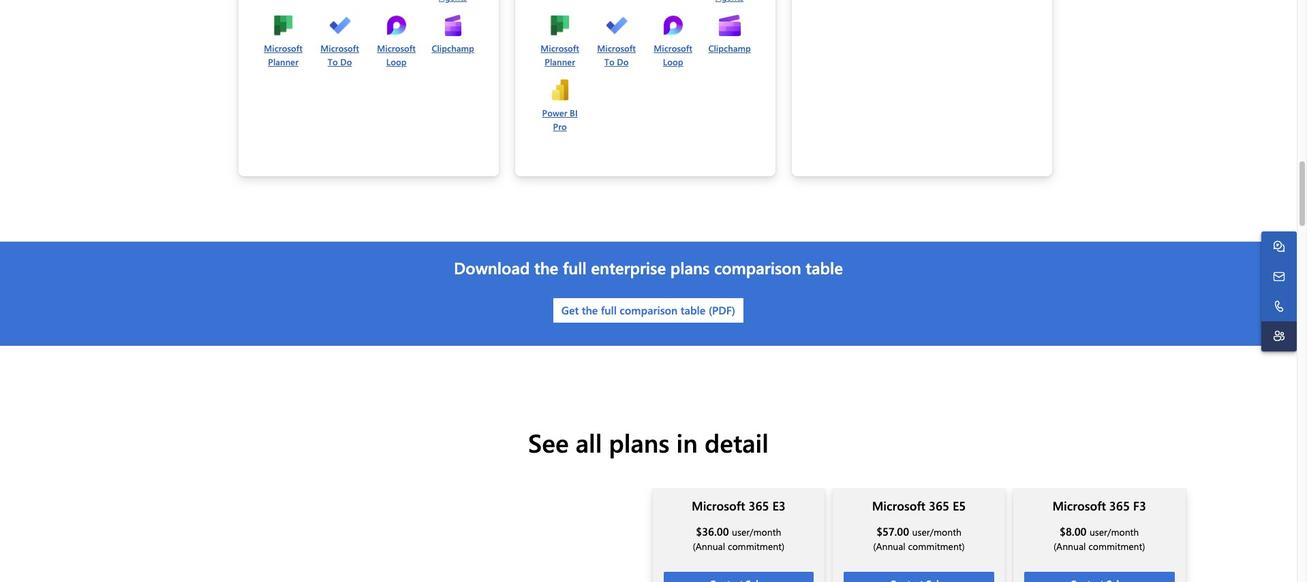 Task type: describe. For each thing, give the bounding box(es) containing it.
download
[[454, 257, 530, 279]]

2 microsoft loop button from the left
[[648, 15, 699, 69]]

1 vertical spatial comparison
[[620, 304, 678, 318]]

clipchamp button for first microsoft loop dropdown button from right
[[709, 15, 751, 55]]

microsoft planner for 2nd microsoft loop dropdown button from the right 'microsoft planner' dropdown button
[[264, 43, 303, 67]]

microsoft planner button for first microsoft loop dropdown button from right
[[535, 15, 586, 69]]

microsoft to do button for 2nd microsoft loop dropdown button from the right 'microsoft planner' dropdown button
[[314, 15, 366, 69]]

do for 2nd microsoft loop dropdown button from the right
[[340, 56, 352, 67]]

pro
[[553, 121, 567, 132]]

1 vertical spatial plans
[[609, 426, 670, 460]]

clipchamp for the clipchamp dropdown button related to first microsoft loop dropdown button from right
[[709, 43, 751, 54]]

365 for e3
[[749, 498, 769, 514]]

in
[[677, 426, 698, 460]]

loop for first microsoft loop dropdown button from right
[[663, 56, 683, 67]]

(annual for microsoft 365 e3
[[693, 541, 725, 554]]

user/month for f3
[[1090, 526, 1139, 539]]

(pdf)
[[709, 304, 736, 318]]

clipchamp for the clipchamp dropdown button corresponding to 2nd microsoft loop dropdown button from the right
[[432, 43, 474, 54]]

planner for 2nd microsoft loop dropdown button from the right 'microsoft planner' dropdown button
[[268, 56, 299, 67]]

microsoft loop for first microsoft loop dropdown button from right
[[654, 43, 693, 67]]

user/month for e3
[[732, 526, 782, 539]]

commitment) for e5
[[908, 541, 965, 554]]

microsoft to do button for 'microsoft planner' dropdown button associated with first microsoft loop dropdown button from right
[[591, 15, 642, 69]]

$57.00
[[877, 525, 909, 539]]

power bi pro
[[542, 107, 578, 132]]

commitment) for e3
[[728, 541, 785, 554]]

download the full enterprise plans comparison table
[[454, 257, 843, 279]]

the for get
[[582, 304, 598, 318]]

1 vertical spatial table
[[681, 304, 706, 318]]

$8.00 user/month (annual commitment)
[[1054, 525, 1146, 554]]

$8.00
[[1060, 525, 1087, 539]]

365 for e5
[[929, 498, 950, 514]]

microsoft 365 e5
[[872, 498, 966, 514]]

1 horizontal spatial plans
[[671, 257, 710, 279]]

planner for 'microsoft planner' dropdown button associated with first microsoft loop dropdown button from right
[[545, 56, 575, 67]]

full for enterprise
[[563, 257, 587, 279]]

microsoft planner for 'microsoft planner' dropdown button associated with first microsoft loop dropdown button from right
[[541, 43, 579, 67]]

$36.00
[[696, 525, 729, 539]]

do for first microsoft loop dropdown button from right
[[617, 56, 629, 67]]

the for download
[[534, 257, 559, 279]]

1 microsoft loop button from the left
[[371, 15, 422, 69]]

2 microsoft to do from the left
[[597, 43, 636, 67]]



Task type: vqa. For each thing, say whether or not it's contained in the screenshot.


Task type: locate. For each thing, give the bounding box(es) containing it.
to
[[328, 56, 338, 67], [605, 56, 615, 67]]

0 horizontal spatial plans
[[609, 426, 670, 460]]

(annual for microsoft 365 e5
[[873, 541, 906, 554]]

microsoft
[[264, 43, 303, 54], [321, 43, 359, 54], [377, 43, 416, 54], [541, 43, 579, 54], [597, 43, 636, 54], [654, 43, 693, 54], [692, 498, 745, 514], [872, 498, 926, 514], [1053, 498, 1106, 514]]

3 user/month from the left
[[1090, 526, 1139, 539]]

get the full comparison table (pdf) link
[[552, 297, 745, 325]]

2 (annual from the left
[[873, 541, 906, 554]]

planner
[[268, 56, 299, 67], [545, 56, 575, 67]]

plans left in
[[609, 426, 670, 460]]

1 microsoft planner from the left
[[264, 43, 303, 67]]

clipchamp button for 2nd microsoft loop dropdown button from the right
[[432, 15, 474, 55]]

comparison down download the full enterprise plans comparison table
[[620, 304, 678, 318]]

the
[[534, 257, 559, 279], [582, 304, 598, 318]]

loop
[[386, 56, 407, 67], [663, 56, 683, 67]]

microsoft loop button
[[371, 15, 422, 69], [648, 15, 699, 69]]

365 left f3
[[1110, 498, 1130, 514]]

(annual down the $8.00
[[1054, 541, 1086, 554]]

microsoft 365 e3
[[692, 498, 786, 514]]

detail
[[705, 426, 769, 460]]

microsoft loop
[[377, 43, 416, 67], [654, 43, 693, 67]]

1 planner from the left
[[268, 56, 299, 67]]

2 do from the left
[[617, 56, 629, 67]]

(annual down $36.00
[[693, 541, 725, 554]]

0 vertical spatial comparison
[[714, 257, 801, 279]]

plans
[[671, 257, 710, 279], [609, 426, 670, 460]]

1 microsoft loop from the left
[[377, 43, 416, 67]]

0 vertical spatial table
[[806, 257, 843, 279]]

power
[[542, 107, 568, 119]]

table
[[806, 257, 843, 279], [681, 304, 706, 318]]

2 horizontal spatial commitment)
[[1089, 541, 1146, 554]]

comparison up the (pdf)
[[714, 257, 801, 279]]

0 horizontal spatial the
[[534, 257, 559, 279]]

(annual inside $36.00 user/month (annual commitment)
[[693, 541, 725, 554]]

user/month down microsoft 365 f3
[[1090, 526, 1139, 539]]

(annual
[[693, 541, 725, 554], [873, 541, 906, 554], [1054, 541, 1086, 554]]

365
[[749, 498, 769, 514], [929, 498, 950, 514], [1110, 498, 1130, 514]]

2 horizontal spatial user/month
[[1090, 526, 1139, 539]]

0 horizontal spatial (annual
[[693, 541, 725, 554]]

365 for f3
[[1110, 498, 1130, 514]]

1 microsoft to do from the left
[[321, 43, 359, 67]]

2 commitment) from the left
[[908, 541, 965, 554]]

1 horizontal spatial comparison
[[714, 257, 801, 279]]

0 horizontal spatial full
[[563, 257, 587, 279]]

1 horizontal spatial microsoft to do button
[[591, 15, 642, 69]]

0 horizontal spatial user/month
[[732, 526, 782, 539]]

2 microsoft to do button from the left
[[591, 15, 642, 69]]

microsoft planner
[[264, 43, 303, 67], [541, 43, 579, 67]]

2 user/month from the left
[[912, 526, 962, 539]]

user/month for e5
[[912, 526, 962, 539]]

clipchamp
[[432, 43, 474, 54], [709, 43, 751, 54]]

2 microsoft planner button from the left
[[535, 15, 586, 69]]

2 microsoft planner from the left
[[541, 43, 579, 67]]

0 horizontal spatial loop
[[386, 56, 407, 67]]

to for 2nd microsoft loop dropdown button from the right 'microsoft planner' dropdown button
[[328, 56, 338, 67]]

0 horizontal spatial microsoft loop
[[377, 43, 416, 67]]

1 horizontal spatial commitment)
[[908, 541, 965, 554]]

e5
[[953, 498, 966, 514]]

0 vertical spatial full
[[563, 257, 587, 279]]

0 horizontal spatial clipchamp button
[[432, 15, 474, 55]]

2 horizontal spatial (annual
[[1054, 541, 1086, 554]]

plans up the (pdf)
[[671, 257, 710, 279]]

(annual inside '$8.00 user/month (annual commitment)'
[[1054, 541, 1086, 554]]

$57.00 user/month (annual commitment)
[[873, 525, 965, 554]]

0 horizontal spatial comparison
[[620, 304, 678, 318]]

microsoft planner button for 2nd microsoft loop dropdown button from the right
[[258, 15, 309, 69]]

1 365 from the left
[[749, 498, 769, 514]]

clipchamp button
[[432, 15, 474, 55], [709, 15, 751, 55]]

0 horizontal spatial microsoft to do button
[[314, 15, 366, 69]]

1 horizontal spatial to
[[605, 56, 615, 67]]

commitment) for f3
[[1089, 541, 1146, 554]]

2 365 from the left
[[929, 498, 950, 514]]

enterprise
[[591, 257, 666, 279]]

0 horizontal spatial microsoft planner
[[264, 43, 303, 67]]

commitment) inside $36.00 user/month (annual commitment)
[[728, 541, 785, 554]]

full up the get
[[563, 257, 587, 279]]

user/month inside $36.00 user/month (annual commitment)
[[732, 526, 782, 539]]

1 horizontal spatial microsoft to do
[[597, 43, 636, 67]]

1 horizontal spatial microsoft loop button
[[648, 15, 699, 69]]

0 horizontal spatial microsoft planner button
[[258, 15, 309, 69]]

the right download at the left
[[534, 257, 559, 279]]

1 horizontal spatial 365
[[929, 498, 950, 514]]

commitment) inside '$8.00 user/month (annual commitment)'
[[1089, 541, 1146, 554]]

1 to from the left
[[328, 56, 338, 67]]

1 horizontal spatial the
[[582, 304, 598, 318]]

commitment) down microsoft 365 e5
[[908, 541, 965, 554]]

do
[[340, 56, 352, 67], [617, 56, 629, 67]]

f3
[[1134, 498, 1147, 514]]

commitment)
[[728, 541, 785, 554], [908, 541, 965, 554], [1089, 541, 1146, 554]]

3 (annual from the left
[[1054, 541, 1086, 554]]

1 horizontal spatial (annual
[[873, 541, 906, 554]]

get
[[562, 304, 579, 318]]

user/month inside the $57.00 user/month (annual commitment)
[[912, 526, 962, 539]]

user/month inside '$8.00 user/month (annual commitment)'
[[1090, 526, 1139, 539]]

see
[[528, 426, 569, 460]]

1 horizontal spatial table
[[806, 257, 843, 279]]

1 horizontal spatial clipchamp
[[709, 43, 751, 54]]

2 planner from the left
[[545, 56, 575, 67]]

commitment) down microsoft 365 f3
[[1089, 541, 1146, 554]]

0 horizontal spatial do
[[340, 56, 352, 67]]

get the full comparison table (pdf)
[[562, 304, 736, 318]]

0 horizontal spatial commitment)
[[728, 541, 785, 554]]

0 vertical spatial plans
[[671, 257, 710, 279]]

1 clipchamp from the left
[[432, 43, 474, 54]]

3 365 from the left
[[1110, 498, 1130, 514]]

(annual inside the $57.00 user/month (annual commitment)
[[873, 541, 906, 554]]

microsoft 365 f3
[[1053, 498, 1147, 514]]

(annual for microsoft 365 f3
[[1054, 541, 1086, 554]]

1 horizontal spatial microsoft planner button
[[535, 15, 586, 69]]

1 horizontal spatial clipchamp button
[[709, 15, 751, 55]]

microsoft loop for 2nd microsoft loop dropdown button from the right
[[377, 43, 416, 67]]

loop for 2nd microsoft loop dropdown button from the right
[[386, 56, 407, 67]]

1 horizontal spatial user/month
[[912, 526, 962, 539]]

1 horizontal spatial do
[[617, 56, 629, 67]]

1 loop from the left
[[386, 56, 407, 67]]

see all plans in detail
[[528, 426, 769, 460]]

e3
[[773, 498, 786, 514]]

2 loop from the left
[[663, 56, 683, 67]]

1 vertical spatial the
[[582, 304, 598, 318]]

full
[[563, 257, 587, 279], [601, 304, 617, 318]]

comparison
[[714, 257, 801, 279], [620, 304, 678, 318]]

1 horizontal spatial planner
[[545, 56, 575, 67]]

all
[[576, 426, 602, 460]]

full for comparison
[[601, 304, 617, 318]]

1 commitment) from the left
[[728, 541, 785, 554]]

microsoft to do button
[[314, 15, 366, 69], [591, 15, 642, 69]]

the right the get
[[582, 304, 598, 318]]

1 vertical spatial full
[[601, 304, 617, 318]]

bi
[[570, 107, 578, 119]]

1 horizontal spatial microsoft loop
[[654, 43, 693, 67]]

1 horizontal spatial loop
[[663, 56, 683, 67]]

microsoft to do
[[321, 43, 359, 67], [597, 43, 636, 67]]

365 left e5
[[929, 498, 950, 514]]

to for 'microsoft planner' dropdown button associated with first microsoft loop dropdown button from right
[[605, 56, 615, 67]]

0 horizontal spatial clipchamp
[[432, 43, 474, 54]]

microsoft planner button
[[258, 15, 309, 69], [535, 15, 586, 69]]

2 microsoft loop from the left
[[654, 43, 693, 67]]

0 horizontal spatial planner
[[268, 56, 299, 67]]

full right the get
[[601, 304, 617, 318]]

1 user/month from the left
[[732, 526, 782, 539]]

0 horizontal spatial microsoft to do
[[321, 43, 359, 67]]

1 horizontal spatial microsoft planner
[[541, 43, 579, 67]]

1 (annual from the left
[[693, 541, 725, 554]]

commitment) down microsoft 365 e3
[[728, 541, 785, 554]]

$36.00 user/month (annual commitment)
[[693, 525, 785, 554]]

0 horizontal spatial 365
[[749, 498, 769, 514]]

1 microsoft planner button from the left
[[258, 15, 309, 69]]

1 clipchamp button from the left
[[432, 15, 474, 55]]

2 to from the left
[[605, 56, 615, 67]]

user/month
[[732, 526, 782, 539], [912, 526, 962, 539], [1090, 526, 1139, 539]]

0 horizontal spatial table
[[681, 304, 706, 318]]

user/month down microsoft 365 e3
[[732, 526, 782, 539]]

(annual down $57.00
[[873, 541, 906, 554]]

3 commitment) from the left
[[1089, 541, 1146, 554]]

365 left e3
[[749, 498, 769, 514]]

1 horizontal spatial full
[[601, 304, 617, 318]]

1 microsoft to do button from the left
[[314, 15, 366, 69]]

commitment) inside the $57.00 user/month (annual commitment)
[[908, 541, 965, 554]]

1 do from the left
[[340, 56, 352, 67]]

user/month down microsoft 365 e5
[[912, 526, 962, 539]]

2 horizontal spatial 365
[[1110, 498, 1130, 514]]

0 horizontal spatial microsoft loop button
[[371, 15, 422, 69]]

0 vertical spatial the
[[534, 257, 559, 279]]

0 horizontal spatial to
[[328, 56, 338, 67]]

power bi pro button
[[535, 79, 586, 133]]

2 clipchamp from the left
[[709, 43, 751, 54]]

2 clipchamp button from the left
[[709, 15, 751, 55]]



